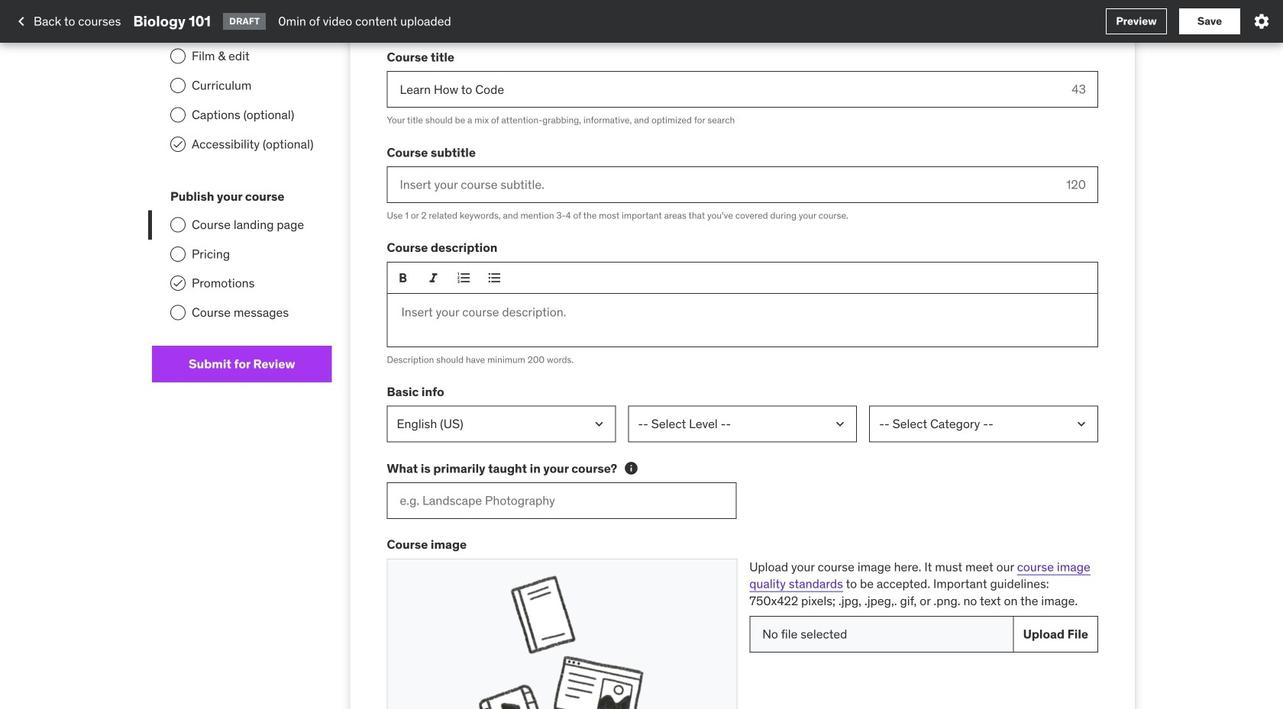 Task type: locate. For each thing, give the bounding box(es) containing it.
0 vertical spatial incomplete image
[[170, 217, 186, 233]]

3 incomplete image from the top
[[170, 305, 186, 321]]

1 vertical spatial completed element
[[170, 276, 186, 291]]

e.g. Landscape Photography text field
[[387, 483, 737, 519]]

3 incomplete image from the top
[[170, 107, 186, 123]]

1 vertical spatial incomplete image
[[170, 247, 186, 262]]

2 incomplete image from the top
[[170, 78, 186, 93]]

2 vertical spatial incomplete image
[[170, 305, 186, 321]]

get info image
[[624, 461, 639, 476]]

Insert your course subtitle. text field
[[387, 167, 1054, 203]]

completed element
[[170, 137, 186, 152], [170, 276, 186, 291]]

1 completed element from the top
[[170, 137, 186, 152]]

medium image
[[12, 12, 31, 31]]

incomplete image
[[170, 217, 186, 233], [170, 247, 186, 262], [170, 305, 186, 321]]

0 vertical spatial completed element
[[170, 137, 186, 152]]

0 vertical spatial incomplete image
[[170, 49, 186, 64]]

2 incomplete image from the top
[[170, 247, 186, 262]]

2 completed element from the top
[[170, 276, 186, 291]]

2 vertical spatial incomplete image
[[170, 107, 186, 123]]

1 vertical spatial incomplete image
[[170, 78, 186, 93]]

completed image
[[172, 138, 184, 150]]

incomplete image
[[170, 49, 186, 64], [170, 78, 186, 93], [170, 107, 186, 123]]

bullets image
[[487, 270, 502, 286]]

1 incomplete image from the top
[[170, 217, 186, 233]]



Task type: describe. For each thing, give the bounding box(es) containing it.
numbers image
[[456, 270, 472, 286]]

italic image
[[426, 270, 441, 286]]

bold image
[[395, 270, 411, 286]]

1 incomplete image from the top
[[170, 49, 186, 64]]

Insert your course title. text field
[[387, 71, 1060, 108]]

Insert your course description. text field
[[387, 294, 1098, 347]]

completed image
[[172, 277, 184, 290]]

course settings image
[[1253, 12, 1271, 31]]



Task type: vqa. For each thing, say whether or not it's contained in the screenshot.
119 lectures xxsmall image
no



